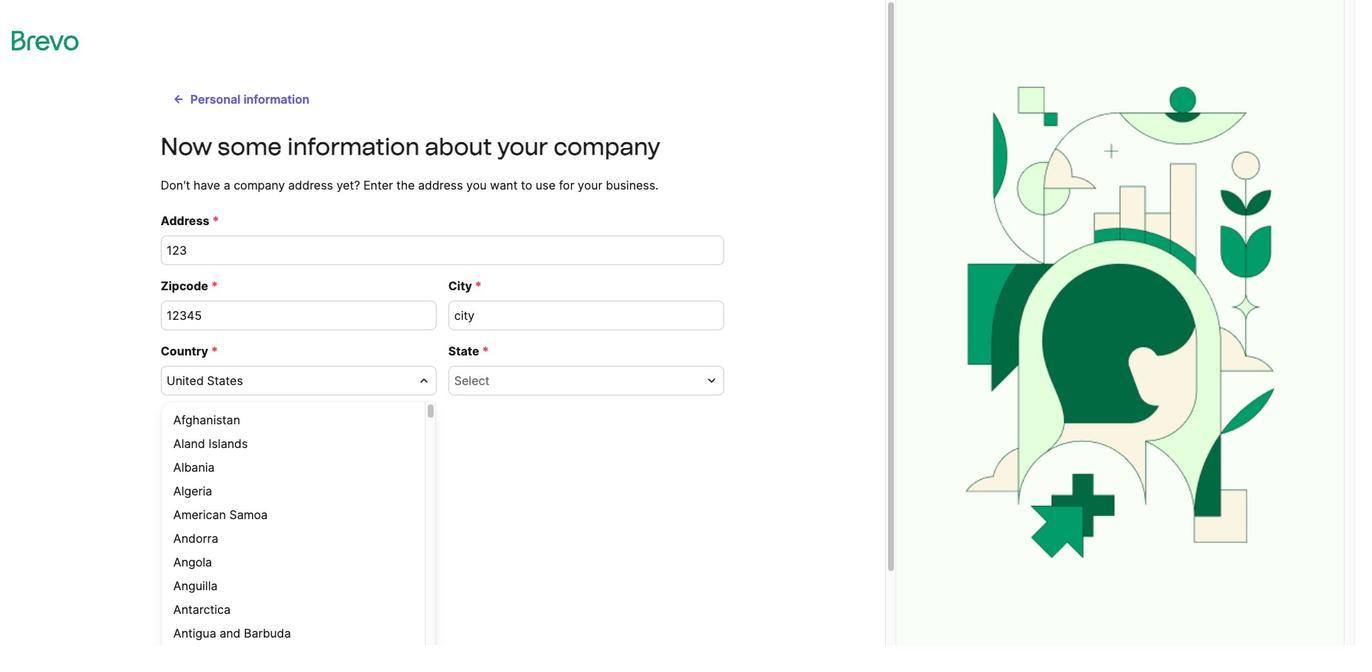 Task type: locate. For each thing, give the bounding box(es) containing it.
state
[[448, 344, 479, 359]]

city
[[448, 279, 472, 294]]

next button
[[161, 414, 211, 443]]

* right country
[[211, 344, 218, 359]]

samoa
[[229, 508, 268, 523]]

business.
[[606, 178, 659, 193]]

0 horizontal spatial your
[[498, 133, 548, 161]]

1 horizontal spatial your
[[578, 178, 603, 193]]

* right address
[[212, 214, 219, 228]]

and
[[220, 626, 241, 641]]

list box
[[161, 402, 437, 646]]

*
[[212, 214, 219, 228], [211, 279, 218, 294], [475, 279, 482, 294], [211, 344, 218, 359], [482, 344, 489, 359]]

aland
[[173, 437, 205, 451]]

company up business. at the top
[[554, 133, 660, 161]]

2 address from the left
[[418, 178, 463, 193]]

* right the state
[[482, 344, 489, 359]]

states
[[207, 374, 243, 388]]

use
[[536, 178, 556, 193]]

address left yet?
[[288, 178, 333, 193]]

address *
[[161, 214, 219, 228]]

1 horizontal spatial company
[[554, 133, 660, 161]]

1 horizontal spatial address
[[418, 178, 463, 193]]

None field
[[167, 372, 413, 390], [454, 372, 700, 390], [167, 372, 413, 390], [454, 372, 700, 390]]

* for country *
[[211, 344, 218, 359]]

for
[[559, 178, 574, 193]]

information up yet?
[[287, 133, 420, 161]]

information up the some
[[243, 92, 309, 107]]

zipcode *
[[161, 279, 218, 294]]

* right zipcode
[[211, 279, 218, 294]]

0 vertical spatial your
[[498, 133, 548, 161]]

united states button
[[161, 366, 437, 396]]

personal information
[[190, 92, 309, 107]]

None text field
[[161, 236, 724, 265], [161, 301, 437, 331], [448, 301, 724, 331], [161, 236, 724, 265], [161, 301, 437, 331], [448, 301, 724, 331]]

barbuda
[[244, 626, 291, 641]]

aland islands
[[173, 437, 248, 451]]

* right city
[[475, 279, 482, 294]]

your right for
[[578, 178, 603, 193]]

information inside button
[[243, 92, 309, 107]]

your
[[498, 133, 548, 161], [578, 178, 603, 193]]

address
[[288, 178, 333, 193], [418, 178, 463, 193]]

zipcode
[[161, 279, 208, 294]]

0 vertical spatial information
[[243, 92, 309, 107]]

company
[[554, 133, 660, 161], [234, 178, 285, 193]]

company right a
[[234, 178, 285, 193]]

1 vertical spatial company
[[234, 178, 285, 193]]

the
[[396, 178, 415, 193]]

address right the
[[418, 178, 463, 193]]

islands
[[209, 437, 248, 451]]

* for city *
[[475, 279, 482, 294]]

enter
[[363, 178, 393, 193]]

your up the 'to'
[[498, 133, 548, 161]]

0 horizontal spatial address
[[288, 178, 333, 193]]

andorra
[[173, 532, 218, 546]]

don't
[[161, 178, 190, 193]]

antigua
[[173, 626, 216, 641]]

information
[[243, 92, 309, 107], [287, 133, 420, 161]]

some
[[218, 133, 282, 161]]



Task type: vqa. For each thing, say whether or not it's contained in the screenshot.
States
yes



Task type: describe. For each thing, give the bounding box(es) containing it.
have
[[194, 178, 220, 193]]

now some information about your company
[[161, 133, 660, 161]]

* for zipcode *
[[211, 279, 218, 294]]

to
[[521, 178, 532, 193]]

want
[[490, 178, 518, 193]]

address
[[161, 214, 209, 228]]

select
[[454, 374, 489, 388]]

afghanistan
[[173, 413, 240, 428]]

united states
[[167, 374, 243, 388]]

0 horizontal spatial company
[[234, 178, 285, 193]]

united
[[167, 374, 204, 388]]

anguilla
[[173, 579, 218, 594]]

0 vertical spatial company
[[554, 133, 660, 161]]

1 vertical spatial information
[[287, 133, 420, 161]]

american samoa
[[173, 508, 268, 523]]

antigua and barbuda
[[173, 626, 291, 641]]

american
[[173, 508, 226, 523]]

you
[[466, 178, 487, 193]]

1 address from the left
[[288, 178, 333, 193]]

select button
[[448, 366, 724, 396]]

angola
[[173, 555, 212, 570]]

1 vertical spatial your
[[578, 178, 603, 193]]

about
[[425, 133, 492, 161]]

* for state *
[[482, 344, 489, 359]]

a
[[224, 178, 230, 193]]

city *
[[448, 279, 482, 294]]

antarctica
[[173, 603, 231, 618]]

now
[[161, 133, 212, 161]]

personal
[[190, 92, 241, 107]]

* for address *
[[212, 214, 219, 228]]

next
[[173, 421, 199, 436]]

personal information button
[[161, 85, 321, 114]]

state *
[[448, 344, 489, 359]]

country *
[[161, 344, 218, 359]]

list box containing afghanistan
[[161, 402, 437, 646]]

country
[[161, 344, 208, 359]]

yet?
[[337, 178, 360, 193]]

albania
[[173, 460, 215, 475]]

algeria
[[173, 484, 212, 499]]

don't have a company address yet? enter the address you want to use for your business.
[[161, 178, 659, 193]]



